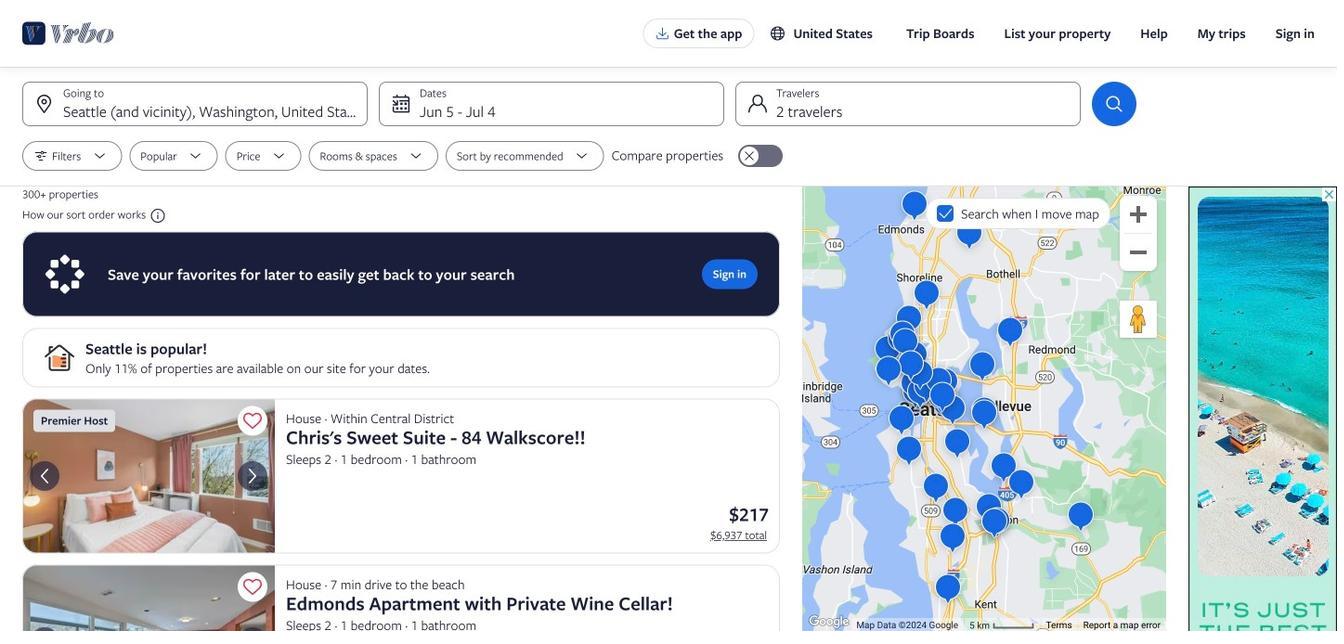 Task type: describe. For each thing, give the bounding box(es) containing it.
google image
[[807, 613, 851, 632]]

map region
[[802, 187, 1167, 632]]

show next image for chris's sweet suite - 84 walkscore!! image
[[241, 465, 264, 488]]

download the app button image
[[655, 26, 670, 41]]



Task type: locate. For each thing, give the bounding box(es) containing it.
room image
[[22, 399, 275, 554]]

search image
[[1103, 93, 1126, 115]]

show previous image for chris's sweet suite - 84 walkscore!! image
[[33, 465, 56, 488]]

edmonds vacation rental | 1br | 1ba | step-free access | 1,600 sq ft image
[[22, 565, 275, 632]]

0 horizontal spatial small image
[[146, 208, 166, 224]]

small image
[[769, 25, 786, 42], [146, 208, 166, 224]]

0 vertical spatial small image
[[769, 25, 786, 42]]

1 vertical spatial small image
[[146, 208, 166, 224]]

vrbo logo image
[[22, 19, 114, 48]]

1 horizontal spatial small image
[[769, 25, 786, 42]]



Task type: vqa. For each thing, say whether or not it's contained in the screenshot.
Download The App Button IMAGE
yes



